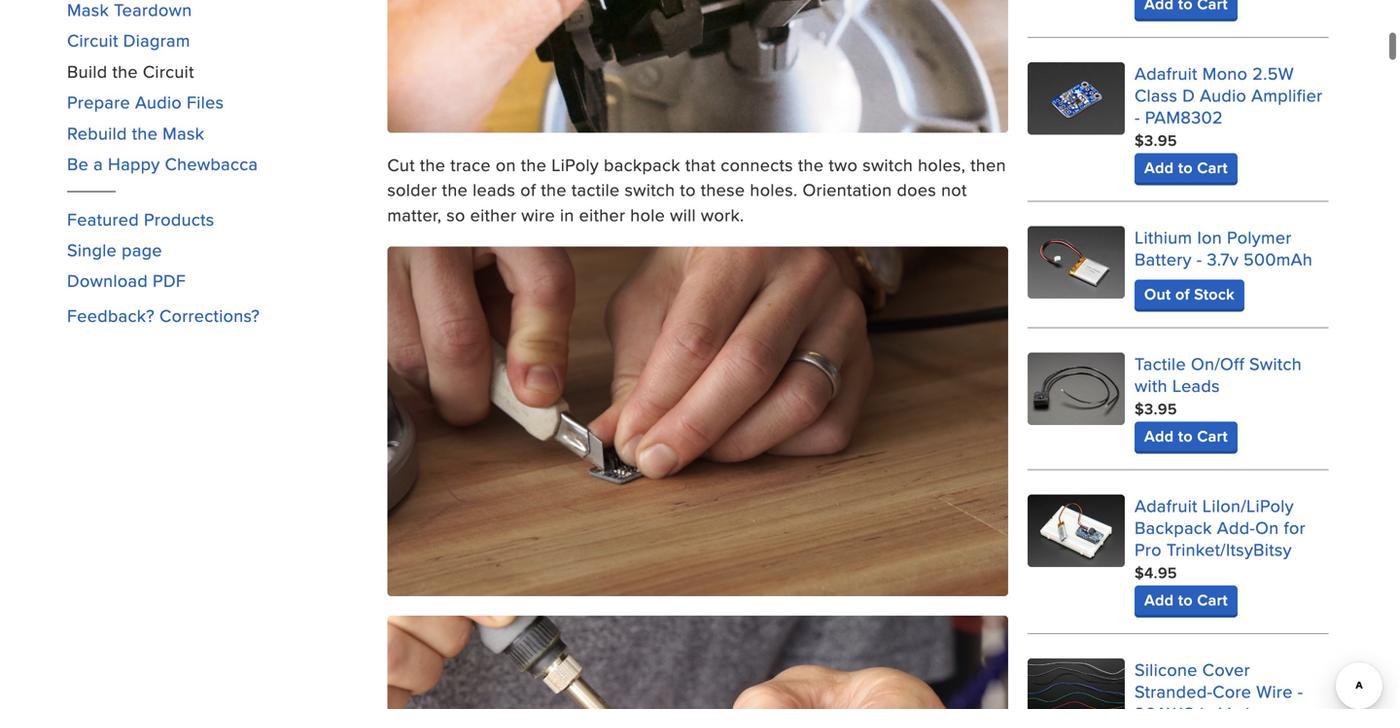 Task type: locate. For each thing, give the bounding box(es) containing it.
cart inside adafruit mono 2.5w class d audio amplifier - pam8302 $3.95 add to cart
[[1198, 156, 1228, 179]]

the down circuit diagram link
[[112, 59, 138, 84]]

add
[[1145, 156, 1174, 179], [1145, 424, 1174, 447], [1145, 588, 1174, 611]]

to inside adafruit mono 2.5w class d audio amplifier - pam8302 $3.95 add to cart
[[1179, 156, 1193, 179]]

cut the trace on the lipoly backpack that connects the two switch holes, then solder the leads of the tactile switch to these holes. orientation does not matter, so either wire in either hole will work.
[[388, 152, 1007, 227]]

solder
[[388, 177, 437, 202]]

2 add to cart link from the top
[[1135, 422, 1238, 451]]

2 adafruit from the top
[[1135, 493, 1198, 518]]

not
[[942, 177, 968, 202]]

chewbacca
[[165, 151, 258, 176]]

trinket/itsybitsy
[[1167, 537, 1293, 562]]

on
[[1256, 515, 1280, 540]]

1 cart from the top
[[1198, 156, 1228, 179]]

connects
[[721, 152, 794, 177]]

cart down trinket/itsybitsy
[[1198, 588, 1228, 611]]

files
[[187, 90, 224, 114]]

build the circuit link
[[67, 59, 194, 84]]

of
[[521, 177, 536, 202], [1176, 282, 1190, 305]]

page
[[122, 237, 162, 262]]

adafruit
[[1135, 61, 1198, 85], [1135, 493, 1198, 518]]

2 horizontal spatial -
[[1298, 679, 1304, 704]]

- right wire
[[1298, 679, 1304, 704]]

add down with
[[1145, 424, 1174, 447]]

add to cart link
[[1135, 153, 1238, 182], [1135, 422, 1238, 451], [1135, 585, 1238, 615]]

corrections?
[[160, 303, 260, 328]]

0 vertical spatial adafruit
[[1135, 61, 1198, 85]]

add to cart link down leads
[[1135, 422, 1238, 451]]

single page link
[[67, 237, 162, 262]]

adafruit mono 2.5w class d audio amplifier - pam8302 link
[[1135, 61, 1323, 129]]

cart down leads
[[1198, 424, 1228, 447]]

- left pam8302
[[1135, 104, 1141, 129]]

1 horizontal spatial in
[[1201, 701, 1215, 709]]

of up wire at left top
[[521, 177, 536, 202]]

guide resources element
[[67, 197, 368, 303]]

2 vertical spatial add
[[1145, 588, 1174, 611]]

1 either from the left
[[470, 202, 517, 227]]

featured products single page download pdf
[[67, 206, 214, 293]]

0 horizontal spatial of
[[521, 177, 536, 202]]

1 horizontal spatial audio
[[1201, 83, 1247, 107]]

d
[[1183, 83, 1196, 107]]

0 horizontal spatial in
[[560, 202, 575, 227]]

2.5w
[[1253, 61, 1295, 85]]

0 horizontal spatial audio
[[135, 90, 182, 114]]

circuit down the diagram
[[143, 59, 194, 84]]

1 vertical spatial $3.95
[[1135, 397, 1178, 420]]

does
[[897, 177, 937, 202]]

$3.95 down tactile
[[1135, 397, 1178, 420]]

$4.95
[[1135, 561, 1178, 584]]

1 vertical spatial add to cart link
[[1135, 422, 1238, 451]]

of right out at the top right of page
[[1176, 282, 1190, 305]]

1 vertical spatial -
[[1197, 246, 1203, 271]]

adafruit inside adafruit mono 2.5w class d audio amplifier - pam8302 $3.95 add to cart
[[1135, 61, 1198, 85]]

adafruit up pam8302
[[1135, 61, 1198, 85]]

either down tactile
[[579, 202, 626, 227]]

either down the leads
[[470, 202, 517, 227]]

in down cover
[[1201, 701, 1215, 709]]

0 vertical spatial in
[[560, 202, 575, 227]]

1 vertical spatial add
[[1145, 424, 1174, 447]]

0 vertical spatial cart
[[1198, 156, 1228, 179]]

adafruit inside adafruit liion/lipoly backpack add-on for pro trinket/itsybitsy $4.95 add to cart
[[1135, 493, 1198, 518]]

wire
[[522, 202, 555, 227]]

add to cart link for $4.95
[[1135, 585, 1238, 615]]

to down leads
[[1179, 424, 1193, 447]]

1 horizontal spatial switch
[[863, 152, 914, 177]]

2 vertical spatial add to cart link
[[1135, 585, 1238, 615]]

angled shot of a tactile on/off switch with leads. image
[[1028, 352, 1125, 425]]

1 adafruit from the top
[[1135, 61, 1198, 85]]

so
[[447, 202, 466, 227]]

add to cart link down $4.95
[[1135, 585, 1238, 615]]

will
[[670, 202, 696, 227]]

backpack
[[604, 152, 681, 177]]

audio up rebuild the mask link
[[135, 90, 182, 114]]

1 $3.95 from the top
[[1135, 129, 1178, 152]]

0 horizontal spatial switch
[[625, 177, 676, 202]]

3 add from the top
[[1145, 588, 1174, 611]]

switch up hole
[[625, 177, 676, 202]]

0 vertical spatial -
[[1135, 104, 1141, 129]]

add down pam8302
[[1145, 156, 1174, 179]]

cart inside tactile on/off switch with leads $3.95 add to cart
[[1198, 424, 1228, 447]]

circuit up build
[[67, 28, 118, 53]]

the right on
[[521, 152, 547, 177]]

$3.95 down class on the top of page
[[1135, 129, 1178, 152]]

0 vertical spatial add to cart link
[[1135, 153, 1238, 182]]

to down pam8302
[[1179, 156, 1193, 179]]

0 vertical spatial circuit
[[67, 28, 118, 53]]

switch
[[1250, 351, 1303, 376]]

download pdf link
[[67, 268, 186, 293]]

add to cart link down pam8302
[[1135, 153, 1238, 182]]

mono
[[1203, 61, 1248, 85]]

adafruit up pro
[[1135, 493, 1198, 518]]

-
[[1135, 104, 1141, 129], [1197, 246, 1203, 271], [1298, 679, 1304, 704]]

$3.95 inside adafruit mono 2.5w class d audio amplifier - pam8302 $3.95 add to cart
[[1135, 129, 1178, 152]]

build
[[67, 59, 107, 84]]

$3.95
[[1135, 129, 1178, 152], [1135, 397, 1178, 420]]

2 cart from the top
[[1198, 424, 1228, 447]]

1 vertical spatial adafruit
[[1135, 493, 1198, 518]]

tactile on/off switch with leads link
[[1135, 351, 1303, 398]]

orientation
[[803, 177, 893, 202]]

3 add to cart link from the top
[[1135, 585, 1238, 615]]

out of stock
[[1145, 282, 1235, 305]]

1 horizontal spatial -
[[1197, 246, 1203, 271]]

tactile on/off switch with leads $3.95 add to cart
[[1135, 351, 1303, 447]]

switch
[[863, 152, 914, 177], [625, 177, 676, 202]]

3 cart from the top
[[1198, 588, 1228, 611]]

2 vertical spatial -
[[1298, 679, 1304, 704]]

work.
[[701, 202, 745, 227]]

audio inside adafruit mono 2.5w class d audio amplifier - pam8302 $3.95 add to cart
[[1201, 83, 1247, 107]]

0 horizontal spatial -
[[1135, 104, 1141, 129]]

cart down pam8302
[[1198, 156, 1228, 179]]

1 vertical spatial cart
[[1198, 424, 1228, 447]]

prepare
[[67, 90, 130, 114]]

add-
[[1218, 515, 1256, 540]]

circuit
[[67, 28, 118, 53], [143, 59, 194, 84]]

class
[[1135, 83, 1178, 107]]

0 vertical spatial of
[[521, 177, 536, 202]]

image: hacks_p6130312.jpg element
[[388, 0, 1009, 133]]

silicone
[[1135, 657, 1198, 682]]

polymer
[[1228, 225, 1292, 249]]

to up will
[[680, 177, 696, 202]]

0 vertical spatial switch
[[863, 152, 914, 177]]

2 either from the left
[[579, 202, 626, 227]]

to down trinket/itsybitsy
[[1179, 588, 1193, 611]]

adafruit for adafruit liion/lipoly backpack add-on for pro trinket/itsybitsy
[[1135, 493, 1198, 518]]

2 add from the top
[[1145, 424, 1174, 447]]

1 vertical spatial circuit
[[143, 59, 194, 84]]

1 add to cart link from the top
[[1135, 153, 1238, 182]]

switch up does
[[863, 152, 914, 177]]

be
[[67, 151, 89, 176]]

- inside silicone cover stranded-core wire - 26awg in vario
[[1298, 679, 1304, 704]]

1 add from the top
[[1145, 156, 1174, 179]]

1 vertical spatial switch
[[625, 177, 676, 202]]

2 $3.95 from the top
[[1135, 397, 1178, 420]]

26awg
[[1135, 701, 1196, 709]]

audio right d at the top
[[1201, 83, 1247, 107]]

featured products link
[[67, 206, 214, 231]]

- left 3.7v
[[1197, 246, 1203, 271]]

1 vertical spatial of
[[1176, 282, 1190, 305]]

circuit diagram build the circuit prepare audio files rebuild the mask be a happy chewbacca
[[67, 28, 258, 176]]

in inside cut the trace on the lipoly backpack that connects the two switch holes, then solder the leads of the tactile switch to these holes. orientation does not matter, so either wire in either hole will work.
[[560, 202, 575, 227]]

in right wire at left top
[[560, 202, 575, 227]]

1 horizontal spatial either
[[579, 202, 626, 227]]

on
[[496, 152, 516, 177]]

- inside adafruit mono 2.5w class d audio amplifier - pam8302 $3.95 add to cart
[[1135, 104, 1141, 129]]

add down $4.95
[[1145, 588, 1174, 611]]

holes,
[[918, 152, 966, 177]]

2 vertical spatial cart
[[1198, 588, 1228, 611]]

a
[[94, 151, 103, 176]]

that
[[686, 152, 716, 177]]

1 vertical spatial in
[[1201, 701, 1215, 709]]

prepare audio files link
[[67, 90, 224, 114]]

lithium
[[1135, 225, 1193, 249]]

the
[[112, 59, 138, 84], [132, 120, 158, 145], [420, 152, 446, 177], [521, 152, 547, 177], [799, 152, 824, 177], [442, 177, 468, 202], [541, 177, 567, 202]]

add to cart link for pam8302
[[1135, 153, 1238, 182]]

in
[[560, 202, 575, 227], [1201, 701, 1215, 709]]

with
[[1135, 373, 1168, 398]]

cart
[[1198, 156, 1228, 179], [1198, 424, 1228, 447], [1198, 588, 1228, 611]]

add to cart link for cart
[[1135, 422, 1238, 451]]

0 vertical spatial add
[[1145, 156, 1174, 179]]

to
[[1179, 156, 1193, 179], [680, 177, 696, 202], [1179, 424, 1193, 447], [1179, 588, 1193, 611]]

these
[[701, 177, 745, 202]]

0 vertical spatial $3.95
[[1135, 129, 1178, 152]]

0 horizontal spatial either
[[470, 202, 517, 227]]

1 horizontal spatial circuit
[[143, 59, 194, 84]]

audio inside circuit diagram build the circuit prepare audio files rebuild the mask be a happy chewbacca
[[135, 90, 182, 114]]

the left two
[[799, 152, 824, 177]]



Task type: describe. For each thing, give the bounding box(es) containing it.
angled shot of adafruit mono 2.5w class d audio amplifier. image
[[1028, 62, 1125, 135]]

trace
[[451, 152, 491, 177]]

0 horizontal spatial circuit
[[67, 28, 118, 53]]

- inside lithium ion polymer battery - 3.7v 500mah
[[1197, 246, 1203, 271]]

wire
[[1257, 679, 1293, 704]]

the up so at the top left of page
[[442, 177, 468, 202]]

hole
[[631, 202, 665, 227]]

feedback? corrections?
[[67, 303, 260, 328]]

the right cut
[[420, 152, 446, 177]]

pdf
[[153, 268, 186, 293]]

core
[[1213, 679, 1252, 704]]

add inside adafruit liion/lipoly backpack add-on for pro trinket/itsybitsy $4.95 add to cart
[[1145, 588, 1174, 611]]

single
[[67, 237, 117, 262]]

pro
[[1135, 537, 1162, 562]]

silicone cover stranded-core wire - 26awg in vario link
[[1135, 657, 1304, 709]]

adafruit liion/lipoly backpack add-on for pro trinket/itsybitsy $4.95 add to cart
[[1135, 493, 1306, 611]]

happy
[[108, 151, 160, 176]]

on/off
[[1192, 351, 1245, 376]]

backpack
[[1135, 515, 1213, 540]]

ion
[[1198, 225, 1223, 249]]

tactile
[[1135, 351, 1187, 376]]

then
[[971, 152, 1007, 177]]

adafruit mono 2.5w class d audio amplifier - pam8302 $3.95 add to cart
[[1135, 61, 1323, 179]]

feedback? corrections? link
[[67, 303, 260, 328]]

matter,
[[388, 202, 442, 227]]

circuit diagram link
[[67, 28, 190, 53]]

cut
[[388, 152, 415, 177]]

adafruit liion/lipoly backpack add-on for pro trinket/itsybitsy link
[[1135, 493, 1306, 562]]

lithium ion polymer battery - 3.7v 500mah link
[[1135, 225, 1313, 271]]

rebuild the mask link
[[67, 120, 205, 145]]

cover
[[1203, 657, 1251, 682]]

add inside adafruit mono 2.5w class d audio amplifier - pam8302 $3.95 add to cart
[[1145, 156, 1174, 179]]

adafruit liion/lipoly backpack soldered onto a pro trinket, plugged into a solderless breadboard. image
[[1028, 494, 1125, 567]]

stranded-
[[1135, 679, 1213, 704]]

500mah
[[1244, 246, 1313, 271]]

tactile
[[572, 177, 620, 202]]

$3.95 inside tactile on/off switch with leads $3.95 add to cart
[[1135, 397, 1178, 420]]

the down prepare audio files link
[[132, 120, 158, 145]]

diagram
[[123, 28, 190, 53]]

to inside cut the trace on the lipoly backpack that connects the two switch holes, then solder the leads of the tactile switch to these holes. orientation does not matter, so either wire in either hole will work.
[[680, 177, 696, 202]]

download
[[67, 268, 148, 293]]

holes.
[[750, 177, 798, 202]]

pam8302
[[1146, 104, 1224, 129]]

stock
[[1195, 282, 1235, 305]]

of inside cut the trace on the lipoly backpack that connects the two switch holes, then solder the leads of the tactile switch to these holes. orientation does not matter, so either wire in either hole will work.
[[521, 177, 536, 202]]

leads
[[1173, 373, 1221, 398]]

to inside adafruit liion/lipoly backpack add-on for pro trinket/itsybitsy $4.95 add to cart
[[1179, 588, 1193, 611]]

battery
[[1135, 246, 1192, 271]]

feedback?
[[67, 303, 155, 328]]

be a happy chewbacca link
[[67, 151, 258, 176]]

products
[[144, 206, 214, 231]]

to inside tactile on/off switch with leads $3.95 add to cart
[[1179, 424, 1193, 447]]

add inside tactile on/off switch with leads $3.95 add to cart
[[1145, 424, 1174, 447]]

rebuild
[[67, 120, 127, 145]]

silicone cover stranded-core wire - 26awg in vario
[[1135, 657, 1304, 709]]

1 horizontal spatial of
[[1176, 282, 1190, 305]]

two
[[829, 152, 858, 177]]

lithium ion polymer battery - 3.7v 500mah
[[1135, 225, 1313, 271]]

angled shot of a lithium ion polymer battery 3.7v 500mah with jst-ph connector. image
[[1028, 226, 1125, 299]]

liion/lipoly
[[1203, 493, 1295, 518]]

leads
[[473, 177, 516, 202]]

mask
[[163, 120, 205, 145]]

hacks_afchewcomp_v001_8150.jpg image
[[388, 247, 1009, 596]]

image: hacks_afchewcomp_v001_8416.jpg element
[[388, 616, 1009, 709]]

featured
[[67, 206, 139, 231]]

silicone cover stranded-core wire - 26awg in various colors image
[[1028, 658, 1125, 709]]

3.7v
[[1208, 246, 1239, 271]]

out of stock link
[[1135, 279, 1245, 309]]

the up wire at left top
[[541, 177, 567, 202]]

guide pages element
[[67, 0, 368, 186]]

lipoly
[[552, 152, 599, 177]]

out
[[1145, 282, 1172, 305]]

for
[[1285, 515, 1306, 540]]

in inside silicone cover stranded-core wire - 26awg in vario
[[1201, 701, 1215, 709]]

amplifier
[[1252, 83, 1323, 107]]

adafruit for adafruit mono 2.5w class d audio amplifier - pam8302
[[1135, 61, 1198, 85]]

cart inside adafruit liion/lipoly backpack add-on for pro trinket/itsybitsy $4.95 add to cart
[[1198, 588, 1228, 611]]

guide navigation element
[[67, 0, 368, 303]]



Task type: vqa. For each thing, say whether or not it's contained in the screenshot.
Chewbacca is a lovable Wookie with a distinctive voice, but here's how to give him a voice transplant and add your own fun sounds to this talking mask
no



